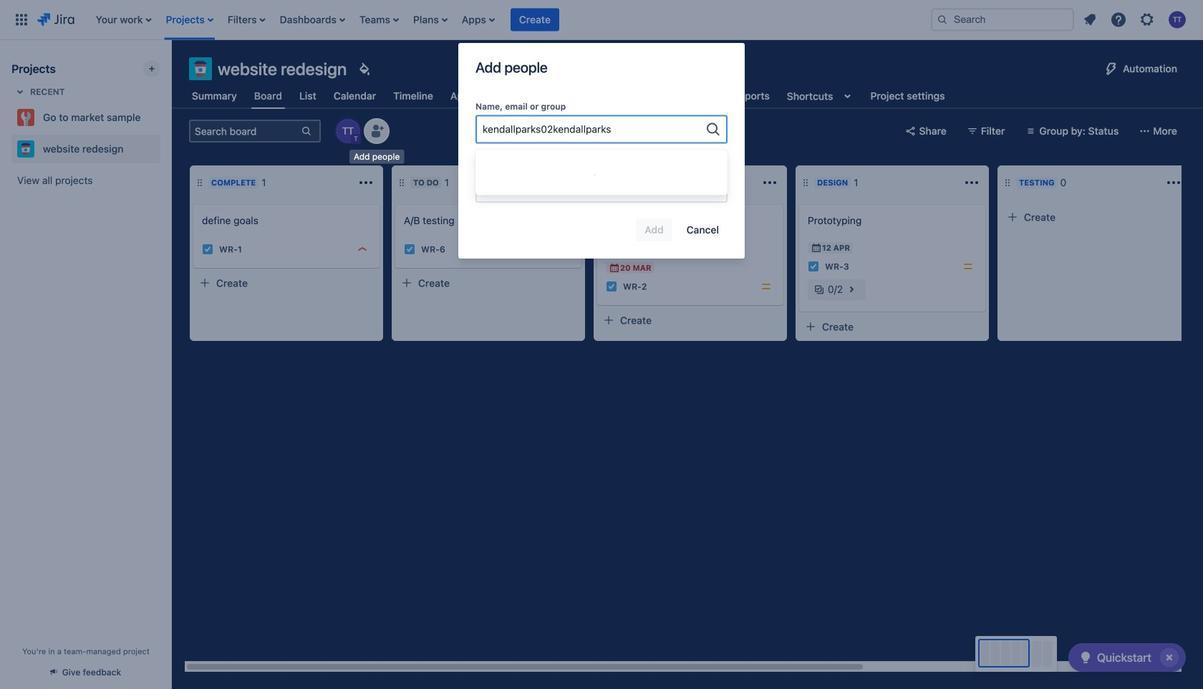 Task type: locate. For each thing, give the bounding box(es) containing it.
6 list item from the left
[[409, 0, 452, 40]]

5 list item from the left
[[355, 0, 403, 40]]

due date: 12 april 2024 image
[[811, 242, 822, 254], [811, 242, 822, 254]]

0 horizontal spatial medium image
[[559, 244, 570, 255]]

jira image
[[37, 11, 74, 28], [37, 11, 74, 28]]

None text field
[[483, 122, 612, 136]]

show subtasks image
[[843, 281, 861, 298]]

task image for medium image to the top
[[404, 244, 416, 255]]

tooltip
[[350, 150, 404, 164]]

add people image
[[368, 123, 385, 140]]

4 list item from the left
[[276, 0, 350, 40]]

1 horizontal spatial medium image
[[761, 281, 772, 292]]

7 list item from the left
[[458, 0, 499, 40]]

None search field
[[931, 8, 1075, 31]]

task image
[[202, 244, 214, 255], [404, 244, 416, 255], [808, 261, 820, 272], [606, 281, 618, 292]]

1 vertical spatial medium image
[[963, 261, 974, 272]]

3 list item from the left
[[223, 0, 270, 40]]

high image
[[357, 244, 368, 255]]

dialog
[[459, 43, 745, 259]]

0 vertical spatial medium image
[[559, 244, 570, 255]]

task image for medium image to the bottom
[[606, 281, 618, 292]]

medium image
[[559, 244, 570, 255], [963, 261, 974, 272], [761, 281, 772, 292]]

list
[[89, 0, 920, 40], [1078, 7, 1195, 33]]

list item
[[92, 0, 156, 40], [162, 0, 218, 40], [223, 0, 270, 40], [276, 0, 350, 40], [355, 0, 403, 40], [409, 0, 452, 40], [458, 0, 499, 40], [511, 0, 559, 40]]

collapse recent projects image
[[11, 83, 29, 100]]

banner
[[0, 0, 1204, 40]]

tab list
[[181, 83, 957, 109]]

due date: 20 march 2024 image
[[609, 262, 620, 274]]



Task type: vqa. For each thing, say whether or not it's contained in the screenshot.
the leftmost list
yes



Task type: describe. For each thing, give the bounding box(es) containing it.
Search field
[[931, 8, 1075, 31]]

automation image
[[1103, 60, 1121, 77]]

task image for right medium image
[[808, 261, 820, 272]]

dismiss quickstart image
[[1159, 646, 1181, 669]]

primary element
[[9, 0, 920, 40]]

8 list item from the left
[[511, 0, 559, 40]]

Search board text field
[[191, 121, 299, 141]]

1 horizontal spatial list
[[1078, 7, 1195, 33]]

2 vertical spatial medium image
[[761, 281, 772, 292]]

task image for high icon on the left of the page
[[202, 244, 214, 255]]

0 horizontal spatial list
[[89, 0, 920, 40]]

check image
[[1077, 649, 1095, 666]]

open image
[[705, 180, 722, 197]]

1 list item from the left
[[92, 0, 156, 40]]

search image
[[937, 14, 949, 25]]

2 list item from the left
[[162, 0, 218, 40]]

due date: 20 march 2024 image
[[609, 262, 620, 274]]

2 horizontal spatial medium image
[[963, 261, 974, 272]]



